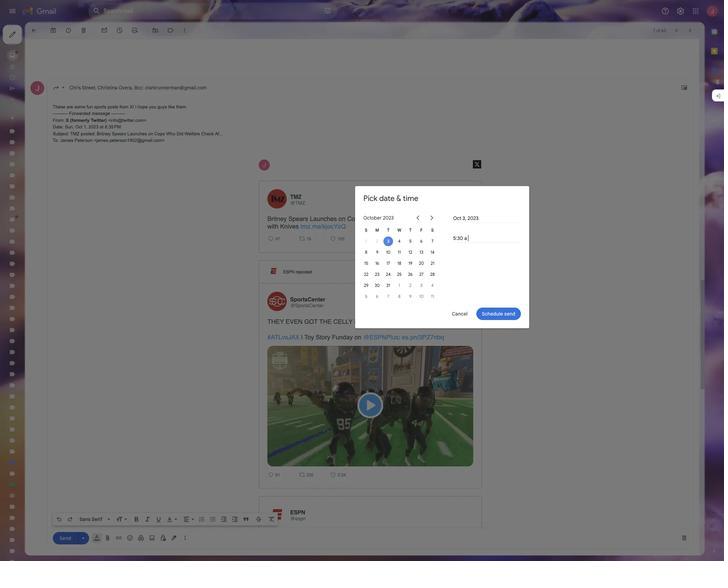 Task type: locate. For each thing, give the bounding box(es) containing it.
tmz.me/kjocycq link
[[301, 223, 346, 230]]

welfare up w
[[389, 215, 411, 223]]

0 vertical spatial at
[[100, 125, 104, 130]]

0 vertical spatial 10
[[386, 250, 391, 255]]

tmz
[[70, 131, 80, 136], [290, 194, 302, 200]]

even
[[286, 318, 303, 326]]

11 inside cell
[[431, 294, 434, 299]]

0 vertical spatial espn's avatar image
[[268, 266, 279, 277]]

0 horizontal spatial 7
[[387, 294, 390, 299]]

6 down the '30 oct' cell
[[376, 294, 379, 299]]

1 horizontal spatial at
[[401, 539, 406, 546]]

1 vertical spatial cops
[[347, 215, 362, 223]]

3 down 27 oct cell
[[421, 283, 423, 288]]

2 s from the left
[[431, 228, 434, 233]]

25 oct cell
[[394, 269, 405, 280]]

4 oct cell
[[394, 236, 405, 247]]

1 horizontal spatial launches
[[310, 215, 337, 223]]

1 horizontal spatial welfare
[[389, 215, 411, 223]]

0 horizontal spatial 2
[[376, 239, 379, 244]]

3 inside cell
[[387, 239, 390, 244]]

4 down w column header
[[398, 239, 401, 244]]

0 vertical spatial 11
[[398, 250, 401, 255]]

0 horizontal spatial s
[[365, 228, 368, 233]]

0 horizontal spatial t column header
[[383, 225, 394, 236]]

1 horizontal spatial 7
[[432, 239, 434, 244]]

2 s column header from the left
[[427, 225, 438, 236]]

0 horizontal spatial welfare
[[185, 131, 200, 136]]

2 nov cell
[[405, 280, 416, 291]]

16 inside cell
[[375, 261, 379, 266]]

1 vertical spatial check
[[412, 215, 430, 223]]

16
[[306, 237, 311, 242], [375, 261, 379, 266]]

launches up tmz.me/kjocycq
[[310, 215, 337, 223]]

grid inside "pick date & time" dialog
[[361, 225, 438, 302]]

tmz inside tmz @tmz
[[290, 194, 302, 200]]

1 vertical spatial 1
[[399, 283, 400, 288]]

did inside ---------- forwarded message --------- from: x (formerly twitter) <info@twitter.com> date: sun, oct 1, 2023 at 8:35 pm subject: tmz posted: britney spears launches on cops who did welfare check af... to: james peterson <james.peterson1902@gmail.com>
[[177, 131, 183, 136]]

6 inside cell
[[420, 239, 423, 244]]

4 down 28 oct cell
[[432, 283, 434, 288]]

2023
[[89, 125, 99, 130], [383, 215, 394, 221]]

cops
[[154, 131, 165, 136], [347, 215, 362, 223]]

22 oct cell
[[361, 269, 372, 280]]

died
[[344, 539, 356, 546]]

w
[[398, 228, 401, 233]]

14
[[431, 250, 435, 255]]

15 - from the left
[[117, 111, 119, 116]]

them
[[176, 104, 186, 110]]

retweet image
[[299, 472, 306, 479]]

10 down 3 nov cell
[[419, 294, 424, 299]]

age
[[407, 539, 418, 546]]

1 vertical spatial 3
[[421, 283, 423, 288]]

0 horizontal spatial cops
[[154, 131, 165, 136]]

8 down 1 nov cell
[[398, 294, 401, 299]]

1 vertical spatial at
[[401, 539, 406, 546]]

1 vertical spatial did
[[378, 215, 388, 223]]

9 down 2 nov cell
[[409, 294, 412, 299]]

2 oct cell
[[372, 236, 383, 247]]

overa
[[119, 85, 132, 91]]

1 vertical spatial 2
[[409, 283, 412, 288]]

0 vertical spatial 3
[[387, 239, 390, 244]]

october 2023
[[364, 215, 394, 221]]

two
[[268, 539, 277, 546]]

6 nov cell
[[372, 291, 383, 302]]

espn's avatar image left espn reposted
[[268, 266, 279, 277]]

1 horizontal spatial on
[[339, 215, 346, 223]]

1 horizontal spatial 11
[[431, 294, 434, 299]]

9
[[376, 250, 379, 255], [409, 294, 412, 299]]

0 vertical spatial 2023
[[89, 125, 99, 130]]

forwarded
[[69, 111, 91, 116]]

tim
[[268, 532, 278, 539]]

0 horizontal spatial 11
[[398, 250, 401, 255]]

0 vertical spatial 1
[[366, 239, 367, 244]]

Time field
[[453, 235, 521, 242]]

2 down 26 oct cell
[[409, 283, 412, 288]]

reply image
[[268, 472, 274, 479]]

m
[[376, 228, 379, 233]]

s right f
[[431, 228, 434, 233]]

1 s column header from the left
[[361, 225, 372, 236]]

at down twitter)
[[100, 125, 104, 130]]

who
[[166, 131, 175, 136], [364, 215, 376, 223]]

reply image
[[268, 236, 274, 242]]

0 vertical spatial 16
[[306, 237, 311, 242]]

the right in
[[362, 318, 375, 326]]

1 horizontal spatial 3
[[421, 283, 423, 288]]

5 inside 5 nov cell
[[365, 294, 368, 299]]

2 vertical spatial 7
[[387, 294, 390, 299]]

0 horizontal spatial did
[[177, 131, 183, 136]]

t column header left f
[[405, 225, 416, 236]]

0 horizontal spatial on
[[148, 131, 153, 136]]

1 horizontal spatial of
[[657, 28, 661, 33]]

on
[[148, 131, 153, 136], [339, 215, 346, 223], [355, 334, 362, 341]]

17 - from the left
[[120, 111, 122, 116]]

3 for 3 nov cell
[[421, 283, 423, 288]]

2023 right october
[[383, 215, 394, 221]]

2023 inside ---------- forwarded message --------- from: x (formerly twitter) <info@twitter.com> date: sun, oct 1, 2023 at 8:35 pm subject: tmz posted: britney spears launches on cops who did welfare check af... to: james peterson <james.peterson1902@gmail.com>
[[89, 125, 99, 130]]

peterson
[[75, 138, 93, 143]]

spears inside britney spears launches on cops who did welfare check after dancing with knives
[[289, 215, 308, 223]]

0 horizontal spatial 2023
[[89, 125, 99, 130]]

0 horizontal spatial t
[[387, 228, 390, 233]]

0 vertical spatial check
[[201, 131, 214, 136]]

0 horizontal spatial the
[[319, 318, 332, 326]]

9 down 2 oct cell
[[376, 250, 379, 255]]

espn for espn @espn
[[290, 510, 305, 516]]

7 up the 14
[[432, 239, 434, 244]]

0 horizontal spatial of
[[358, 539, 363, 546]]

1 vertical spatial espn
[[290, 510, 305, 516]]

0 horizontal spatial 5
[[365, 294, 368, 299]]

did
[[177, 131, 183, 136], [378, 215, 388, 223]]

britney
[[97, 131, 111, 136], [268, 215, 287, 223]]

16 down 9 oct cell
[[375, 261, 379, 266]]

10 - from the left
[[66, 111, 68, 116]]

spears inside ---------- forwarded message --------- from: x (formerly twitter) <info@twitter.com> date: sun, oct 1, 2023 at 8:35 pm subject: tmz posted: britney spears launches on cops who did welfare check af... to: james peterson <james.peterson1902@gmail.com>
[[112, 131, 126, 136]]

street
[[82, 85, 95, 91]]

did inside britney spears launches on cops who did welfare check after dancing with knives
[[378, 215, 388, 223]]

11 inside 'cell'
[[398, 250, 401, 255]]

s column header right f
[[427, 225, 438, 236]]

0 vertical spatial 5
[[409, 239, 412, 244]]

1
[[366, 239, 367, 244], [399, 283, 400, 288]]

clarkrunnerman@gmail.com
[[145, 85, 207, 91]]

0 vertical spatial launches
[[127, 131, 147, 136]]

<info@twitter.com>
[[108, 118, 146, 123]]

2023 inside 'october 2023' row
[[383, 215, 394, 221]]

at left "age"
[[401, 539, 406, 546]]

7 down 31 oct cell
[[387, 294, 390, 299]]

5 right the 4 oct cell
[[409, 239, 412, 244]]

0 horizontal spatial check
[[201, 131, 214, 136]]

6 for 6 oct cell
[[420, 239, 423, 244]]

1 horizontal spatial who
[[364, 215, 376, 223]]

0 horizontal spatial tmz
[[70, 131, 80, 136]]

check left af...
[[201, 131, 214, 136]]

sportscenter @sportscenter
[[290, 297, 325, 309]]

guys
[[158, 104, 167, 110]]

with
[[268, 223, 279, 230]]

1 horizontal spatial t column header
[[405, 225, 416, 236]]

t right w
[[409, 228, 412, 233]]

28 oct cell
[[427, 269, 438, 280]]

1 t from the left
[[387, 228, 390, 233]]

1 horizontal spatial tmz
[[290, 194, 302, 200]]

the up "age"
[[407, 532, 415, 539]]

0 horizontal spatial s column header
[[361, 225, 372, 236]]

britney inside britney spears launches on cops who did welfare check after dancing with knives
[[268, 215, 287, 223]]

16 for the 16 oct cell
[[375, 261, 379, 266]]

i
[[135, 104, 137, 110]]

9 inside 'cell'
[[409, 294, 412, 299]]

1 the from the left
[[319, 318, 332, 326]]

1 vertical spatial 7
[[432, 239, 434, 244]]

t for second t column header from the left
[[409, 228, 412, 233]]

advanced search options image
[[321, 4, 335, 18]]

7 left 63 at the right of page
[[654, 28, 656, 33]]

0 horizontal spatial spears
[[112, 131, 126, 136]]

the right got
[[319, 318, 332, 326]]

6 oct cell
[[416, 236, 427, 247]]

9 inside cell
[[376, 250, 379, 255]]

older image
[[687, 27, 694, 34]]

t column header left w
[[383, 225, 394, 236]]

s column header left m at top
[[361, 225, 372, 236]]

1 vertical spatial who
[[364, 215, 376, 223]]

1 horizontal spatial the
[[407, 532, 415, 539]]

1 vertical spatial 5
[[365, 294, 368, 299]]

archive image
[[50, 27, 57, 34]]

0 vertical spatial 6
[[420, 239, 423, 244]]

1 vertical spatial 8
[[398, 294, 401, 299]]

1 horizontal spatial spears
[[289, 215, 308, 223]]

1 vertical spatial 4
[[432, 283, 434, 288]]

2 horizontal spatial 7
[[654, 28, 656, 33]]

sportscenter
[[290, 297, 325, 303]]

espn
[[283, 270, 295, 275], [290, 510, 305, 516]]

s left m at top
[[365, 228, 368, 233]]

0 vertical spatial 7
[[654, 28, 656, 33]]

0 horizontal spatial 10
[[386, 250, 391, 255]]

5 for 5 oct cell
[[409, 239, 412, 244]]

chris
[[69, 85, 81, 91]]

t left w
[[387, 228, 390, 233]]

1 down 25 oct cell
[[399, 283, 400, 288]]

espn left reposted
[[283, 270, 295, 275]]

3
[[387, 239, 390, 244], [421, 283, 423, 288]]

on up <james.peterson1902@gmail.com>
[[148, 131, 153, 136]]

Date field
[[453, 214, 521, 222]]

spears up the knives
[[289, 215, 308, 223]]

welfare
[[185, 131, 200, 136], [389, 215, 411, 223]]

espn for espn reposted
[[283, 270, 295, 275]]

1 left 2 oct cell
[[366, 239, 367, 244]]

None search field
[[88, 3, 337, 19]]

10
[[386, 250, 391, 255], [419, 294, 424, 299]]

espn up wakefield,
[[290, 510, 305, 516]]

launches
[[127, 131, 147, 136], [310, 215, 337, 223]]

cancel
[[452, 311, 468, 317]]

1 horizontal spatial did
[[378, 215, 388, 223]]

9 nov cell
[[405, 291, 416, 302]]

7 for 7 oct cell
[[432, 239, 434, 244]]

1 vertical spatial launches
[[310, 215, 337, 223]]

1 vertical spatial 10
[[419, 294, 424, 299]]

britney inside ---------- forwarded message --------- from: x (formerly twitter) <info@twitter.com> date: sun, oct 1, 2023 at 8:35 pm subject: tmz posted: britney spears launches on cops who did welfare check af... to: james peterson <james.peterson1902@gmail.com>
[[97, 131, 111, 136]]

are
[[67, 104, 73, 110]]

5 down 29 oct cell
[[365, 294, 368, 299]]

on up the 100
[[339, 215, 346, 223]]

espn's avatar image up tim in the left bottom of the page
[[268, 505, 287, 525]]

grid containing s
[[361, 225, 438, 302]]

the
[[319, 318, 332, 326], [362, 318, 375, 326]]

at inside ---------- forwarded message --------- from: x (formerly twitter) <info@twitter.com> date: sun, oct 1, 2023 at 8:35 pm subject: tmz posted: britney spears launches on cops who did welfare check af... to: james peterson <james.peterson1902@gmail.com>
[[100, 125, 104, 130]]

5 oct cell
[[405, 236, 416, 247]]

10 oct cell
[[383, 247, 394, 258]]

7 of 63
[[654, 28, 666, 33]]

2 - from the left
[[54, 111, 56, 116]]

@espnplus
[[363, 334, 399, 341]]

14 oct cell
[[427, 247, 438, 258]]

16 inside the 'message body' text field
[[306, 237, 311, 242]]

15 oct cell
[[361, 258, 372, 269]]

0 vertical spatial spears
[[112, 131, 126, 136]]

s column header
[[361, 225, 372, 236], [427, 225, 438, 236]]

tab list
[[705, 22, 724, 537]]

welfare left af...
[[185, 131, 200, 136]]

0 vertical spatial 8
[[365, 250, 367, 255]]

cops down guys at the left of page
[[154, 131, 165, 136]]

1 horizontal spatial s column header
[[427, 225, 438, 236]]

s
[[365, 228, 368, 233], [431, 228, 434, 233]]

0 vertical spatial 9
[[376, 250, 379, 255]]

back to inbox image
[[30, 27, 37, 34]]

knives
[[280, 223, 299, 230]]

1 the from the left
[[310, 532, 319, 539]]

britney down 8:35 pm
[[97, 131, 111, 136]]

f
[[420, 228, 423, 233]]

1 vertical spatial on
[[339, 215, 346, 223]]

2 for 2 oct cell
[[376, 239, 379, 244]]

0 horizontal spatial ,
[[95, 85, 97, 91]]

, left christina at the top left of the page
[[95, 85, 97, 91]]

toy
[[305, 334, 314, 341]]

1 horizontal spatial ,
[[132, 85, 133, 91]]

@espnplus link
[[363, 334, 399, 341]]

1 horizontal spatial 5
[[409, 239, 412, 244]]

check left »
[[412, 215, 430, 223]]

0 horizontal spatial 1
[[366, 239, 367, 244]]

tmz down oct
[[70, 131, 80, 136]]

1 oct cell
[[361, 236, 372, 247]]

2023 right '1,'
[[89, 125, 99, 130]]

20 oct cell
[[416, 258, 427, 269]]

win
[[464, 532, 473, 539]]

1 horizontal spatial britney
[[268, 215, 287, 223]]

10 down 3 oct cell
[[386, 250, 391, 255]]

11
[[398, 250, 401, 255], [431, 294, 434, 299]]

grid
[[361, 225, 438, 302]]

posts
[[108, 104, 118, 110]]

1 horizontal spatial cops
[[347, 215, 362, 223]]

tmz right tmz's avatar
[[290, 194, 302, 200]]

12
[[409, 250, 412, 255]]

11 down the 4 oct cell
[[398, 250, 401, 255]]

3 for 3 oct cell
[[387, 239, 390, 244]]

0 horizontal spatial at
[[100, 125, 104, 130]]

97 link
[[274, 237, 280, 243]]

1 nov cell
[[394, 280, 405, 291]]

3 inside cell
[[421, 283, 423, 288]]

1 horizontal spatial s
[[431, 228, 434, 233]]

0 vertical spatial 2
[[376, 239, 379, 244]]

23
[[375, 272, 380, 277]]

who up m at top
[[364, 215, 376, 223]]

britney up with
[[268, 215, 287, 223]]

7 nov cell
[[383, 291, 394, 302]]

11 down 4 nov cell
[[431, 294, 434, 299]]

10 for 10 nov cell
[[419, 294, 424, 299]]

did up m at top
[[378, 215, 388, 223]]

2 t from the left
[[409, 228, 412, 233]]

16 down tmz.me/kjocycq
[[306, 237, 311, 242]]

1 vertical spatial britney
[[268, 215, 287, 223]]

espn reposted link
[[259, 261, 482, 284]]

navigation
[[0, 22, 83, 562]]

8 nov cell
[[394, 291, 405, 302]]

x!
[[130, 104, 134, 110]]

1 horizontal spatial 8
[[398, 294, 401, 299]]

oct
[[75, 125, 82, 130]]

0 horizontal spatial 16
[[306, 237, 311, 242]]

sports
[[94, 104, 106, 110]]

dancing
[[446, 215, 469, 223]]

espn's avatar image
[[268, 266, 279, 277], [268, 505, 287, 525]]

0 vertical spatial britney
[[97, 131, 111, 136]]

spears down 8:35 pm
[[112, 131, 126, 136]]

5
[[409, 239, 412, 244], [365, 294, 368, 299]]

1 horizontal spatial 6
[[420, 239, 423, 244]]

2 down m column header
[[376, 239, 379, 244]]

cancel button
[[446, 308, 474, 320]]

1 horizontal spatial 2023
[[383, 215, 394, 221]]

in
[[354, 318, 361, 326]]

tmz's avatar image
[[268, 189, 287, 209]]

schedule
[[482, 311, 503, 317]]

23 oct cell
[[372, 269, 383, 280]]

of down pitcher
[[358, 539, 363, 546]]

7
[[654, 28, 656, 33], [432, 239, 434, 244], [387, 294, 390, 299]]

1 vertical spatial 16
[[375, 261, 379, 266]]

1 vertical spatial espn's avatar image
[[268, 505, 287, 525]]

got
[[304, 318, 318, 326]]

220
[[306, 473, 314, 478]]

3 right 2 oct cell
[[387, 239, 390, 244]]

5 inside 5 oct cell
[[409, 239, 412, 244]]

1 horizontal spatial 4
[[432, 283, 434, 288]]

did down them
[[177, 131, 183, 136]]

1 vertical spatial tmz
[[290, 194, 302, 200]]

13 oct cell
[[416, 247, 427, 258]]

time
[[403, 194, 419, 203]]

2 , from the left
[[132, 85, 133, 91]]

0 vertical spatial espn
[[283, 270, 295, 275]]

0 horizontal spatial 3
[[387, 239, 390, 244]]

t column header
[[383, 225, 394, 236], [405, 225, 416, 236]]

1 vertical spatial 9
[[409, 294, 412, 299]]

5 nov cell
[[361, 291, 372, 302]]

8 down 1 oct cell
[[365, 250, 367, 255]]

0 horizontal spatial who
[[166, 131, 175, 136]]

0 vertical spatial welfare
[[185, 131, 200, 136]]

16 oct cell
[[372, 258, 383, 269]]

6 for 6 nov cell
[[376, 294, 379, 299]]

0 vertical spatial 4
[[398, 239, 401, 244]]

0 horizontal spatial 9
[[376, 250, 379, 255]]

1 horizontal spatial 9
[[409, 294, 412, 299]]

1 horizontal spatial check
[[412, 215, 430, 223]]

6 down f column header
[[420, 239, 423, 244]]

launches inside ---------- forwarded message --------- from: x (formerly twitter) <info@twitter.com> date: sun, oct 1, 2023 at 8:35 pm subject: tmz posted: britney spears launches on cops who did welfare check af... to: james peterson <james.peterson1902@gmail.com>
[[127, 131, 147, 136]]

pick date & time dialog
[[355, 186, 529, 329]]

0 vertical spatial did
[[177, 131, 183, 136]]

1 horizontal spatial 10
[[419, 294, 424, 299]]

launches up <james.peterson1902@gmail.com>
[[127, 131, 147, 136]]

11 - from the left
[[111, 111, 113, 116]]

who down like
[[166, 131, 175, 136]]

3 nov cell
[[416, 280, 427, 291]]

cops left october
[[347, 215, 362, 223]]

sportscenter's video image
[[268, 346, 473, 465]]

toy
[[376, 318, 389, 326]]

22
[[364, 272, 369, 277]]

12 - from the left
[[113, 111, 114, 116]]

6 inside cell
[[376, 294, 379, 299]]

espn inside espn @espn
[[290, 510, 305, 516]]

of left 63 at the right of page
[[657, 28, 661, 33]]

6
[[420, 239, 423, 244], [376, 294, 379, 299]]

, left bcc: at the left of the page
[[132, 85, 133, 91]]

1 vertical spatial 6
[[376, 294, 379, 299]]

titles,
[[316, 539, 331, 546]]

add to tasks image
[[131, 27, 138, 34]]

on right funday
[[355, 334, 362, 341]]

tmz inside ---------- forwarded message --------- from: x (formerly twitter) <info@twitter.com> date: sun, oct 1, 2023 at 8:35 pm subject: tmz posted: britney spears launches on cops who did welfare check af... to: james peterson <james.peterson1902@gmail.com>
[[70, 131, 80, 136]]

25
[[397, 272, 402, 277]]

63
[[662, 28, 666, 33]]

7 oct cell
[[427, 236, 438, 247]]

1 horizontal spatial the
[[362, 318, 375, 326]]

the up series
[[310, 532, 319, 539]]

|
[[301, 334, 303, 341]]

check inside ---------- forwarded message --------- from: x (formerly twitter) <info@twitter.com> date: sun, oct 1, 2023 at 8:35 pm subject: tmz posted: britney spears launches on cops who did welfare check af... to: james peterson <james.peterson1902@gmail.com>
[[201, 131, 214, 136]]



Task type: vqa. For each thing, say whether or not it's contained in the screenshot.
18th row from the bottom of the page
no



Task type: describe. For each thing, give the bounding box(es) containing it.
4 nov cell
[[427, 280, 438, 291]]

at inside tim wakefield, the knuckleball pitcher who helped the boston red sox win two world series titles, has died of brain cancer at age 57. spr.ly/6013ujbdt
[[401, 539, 406, 546]]

settings image
[[677, 7, 685, 15]]

story
[[316, 334, 330, 341]]

w column header
[[394, 225, 405, 236]]

2 vertical spatial on
[[355, 334, 362, 341]]

sportscenter's avatar image
[[268, 292, 287, 312]]

@sportscenter
[[290, 303, 324, 309]]

pick
[[364, 194, 378, 203]]

schedule send
[[482, 311, 516, 317]]

24 oct cell
[[383, 269, 394, 280]]

chris street , christina overa , bcc: clarkrunnerman@gmail.com
[[69, 85, 207, 91]]

9 for 9 oct cell
[[376, 250, 379, 255]]

1 , from the left
[[95, 85, 97, 91]]

7 - from the left
[[62, 111, 63, 116]]

like image
[[330, 236, 337, 242]]

14 - from the left
[[116, 111, 117, 116]]

30 oct cell
[[372, 280, 383, 291]]

100 link
[[337, 237, 345, 243]]

delete image
[[80, 27, 87, 34]]

9 - from the left
[[65, 111, 66, 116]]

29 oct cell
[[361, 280, 372, 291]]

they
[[268, 318, 284, 326]]

welfare inside ---------- forwarded message --------- from: x (formerly twitter) <info@twitter.com> date: sun, oct 1, 2023 at 8:35 pm subject: tmz posted: britney spears launches on cops who did welfare check af... to: james peterson <james.peterson1902@gmail.com>
[[185, 131, 200, 136]]

5 - from the left
[[59, 111, 60, 116]]

9 oct cell
[[372, 247, 383, 258]]

31 oct cell
[[383, 280, 394, 291]]

brain
[[365, 539, 378, 546]]

sox
[[451, 532, 462, 539]]

12 oct cell
[[405, 247, 416, 258]]

cops inside ---------- forwarded message --------- from: x (formerly twitter) <info@twitter.com> date: sun, oct 1, 2023 at 8:35 pm subject: tmz posted: britney spears launches on cops who did welfare check af... to: james peterson <james.peterson1902@gmail.com>
[[154, 131, 165, 136]]

cancer
[[380, 539, 399, 546]]

from
[[120, 104, 129, 110]]

11 for 11 nov cell
[[431, 294, 434, 299]]

7 for 7 nov cell at the bottom right of the page
[[387, 294, 390, 299]]

3 - from the left
[[56, 111, 57, 116]]

britney spears launches on cops who did welfare check after dancing with knives
[[268, 215, 469, 230]]

8 for 8 oct cell
[[365, 250, 367, 255]]

3 oct cell
[[383, 236, 394, 247]]

#atlvsjax
[[268, 334, 300, 341]]

27 oct cell
[[416, 269, 427, 280]]

220 link
[[306, 473, 314, 479]]

18 oct cell
[[394, 258, 405, 269]]

reposted
[[296, 270, 312, 275]]

these
[[53, 104, 65, 110]]

tim wakefield, the knuckleball pitcher who helped the boston red sox win two world series titles, has died of brain cancer at age 57. spr.ly/6013ujbdt
[[268, 532, 473, 554]]

10 for 10 oct cell
[[386, 250, 391, 255]]

you
[[149, 104, 156, 110]]

6 - from the left
[[60, 111, 62, 116]]

18
[[398, 261, 401, 266]]

2.3k
[[337, 473, 346, 478]]

17 oct cell
[[383, 258, 394, 269]]

11 nov cell
[[427, 291, 438, 302]]

Message Body text field
[[53, 97, 688, 562]]

october
[[364, 215, 382, 221]]

es.pn/3pz7nbq
[[402, 334, 444, 341]]

f column header
[[416, 225, 427, 236]]

t for second t column header from the right
[[387, 228, 390, 233]]

27
[[419, 272, 424, 277]]

1 t column header from the left
[[383, 225, 394, 236]]

16 - from the left
[[119, 111, 120, 116]]

send
[[505, 311, 516, 317]]

20
[[419, 261, 424, 266]]

knuckleball
[[320, 532, 351, 539]]

17
[[387, 261, 390, 266]]

x
[[66, 118, 69, 123]]

100
[[337, 237, 345, 242]]

1 for 1 oct cell
[[366, 239, 367, 244]]

they even got the celly in the toy story version
[[268, 318, 443, 326]]

2 t column header from the left
[[405, 225, 416, 236]]

»
[[430, 215, 434, 221]]

like image
[[330, 472, 337, 479]]

8:35 pm
[[105, 125, 121, 130]]

m column header
[[372, 225, 383, 236]]

2 the from the left
[[362, 318, 375, 326]]

fun
[[87, 104, 93, 110]]

2 for 2 nov cell
[[409, 283, 412, 288]]

snooze image
[[116, 27, 123, 34]]

welfare inside britney spears launches on cops who did welfare check after dancing with knives
[[389, 215, 411, 223]]

christina
[[98, 85, 117, 91]]

pick date & time
[[364, 194, 419, 203]]

5 for 5 nov cell
[[365, 294, 368, 299]]

&
[[397, 194, 401, 203]]

29
[[364, 283, 369, 288]]

has
[[332, 539, 342, 546]]

like
[[168, 104, 175, 110]]

---------- forwarded message --------- from: x (formerly twitter) <info@twitter.com> date: sun, oct 1, 2023 at 8:35 pm subject: tmz posted: britney spears launches on cops who did welfare check af... to: james peterson <james.peterson1902@gmail.com>
[[53, 111, 223, 143]]

spr.ly/6013ujbdt link
[[268, 547, 315, 554]]

1 s from the left
[[365, 228, 368, 233]]

24
[[386, 272, 391, 277]]

19 oct cell
[[405, 258, 416, 269]]

8 oct cell
[[361, 247, 372, 258]]

21
[[431, 261, 435, 266]]

check inside britney spears launches on cops who did welfare check after dancing with knives
[[412, 215, 430, 223]]

search mail image
[[91, 5, 103, 17]]

16 link
[[306, 237, 311, 243]]

es.pn/3pz7nbq link
[[402, 334, 444, 341]]

@espn
[[290, 516, 306, 522]]

on inside britney spears launches on cops who did welfare check after dancing with knives
[[339, 215, 346, 223]]

8 - from the left
[[63, 111, 65, 116]]

21 oct cell
[[427, 258, 438, 269]]

retweet image
[[299, 236, 306, 242]]

story
[[391, 318, 412, 326]]

funday
[[332, 334, 353, 341]]

26 oct cell
[[405, 269, 416, 280]]

10 nov cell
[[416, 291, 427, 302]]

26
[[408, 272, 413, 277]]

61 link
[[274, 473, 280, 479]]

cops inside britney spears launches on cops who did welfare check after dancing with knives
[[347, 215, 362, 223]]

who inside britney spears launches on cops who did welfare check after dancing with knives
[[364, 215, 376, 223]]

espn's avatar image inside 'espn reposted' link
[[268, 266, 279, 277]]

date
[[379, 194, 395, 203]]

11 for 11 oct 'cell'
[[398, 250, 401, 255]]

:
[[399, 334, 400, 341]]

world
[[279, 539, 295, 546]]

tmz @tmz
[[290, 194, 305, 206]]

18 - from the left
[[122, 111, 123, 116]]

james
[[60, 138, 73, 143]]

(formerly
[[70, 118, 90, 123]]

1 - from the left
[[53, 111, 54, 116]]

bcc:
[[134, 85, 144, 91]]

on inside ---------- forwarded message --------- from: x (formerly twitter) <info@twitter.com> date: sun, oct 1, 2023 at 8:35 pm subject: tmz posted: britney spears launches on cops who did welfare check af... to: james peterson <james.peterson1902@gmail.com>
[[148, 131, 153, 136]]

after
[[431, 215, 444, 223]]

4 for the 4 oct cell
[[398, 239, 401, 244]]

16 for 16 link
[[306, 237, 311, 242]]

4 - from the left
[[57, 111, 59, 116]]

31
[[387, 283, 390, 288]]

» button
[[429, 215, 435, 222]]

posted:
[[81, 131, 96, 136]]

19 - from the left
[[123, 111, 125, 116]]

28
[[430, 272, 435, 277]]

#atlvsjax | toy story funday on @espnplus : es.pn/3pz7nbq
[[268, 334, 444, 341]]

1,
[[84, 125, 87, 130]]

9 for 9 nov 'cell'
[[409, 294, 412, 299]]

15
[[364, 261, 368, 266]]

these are some fun sports posts from x! i hope you guys like them
[[53, 104, 187, 110]]

hope
[[138, 104, 148, 110]]

subject:
[[53, 131, 69, 136]]

launches inside britney spears launches on cops who did welfare check after dancing with knives
[[310, 215, 337, 223]]

newer image
[[673, 27, 680, 34]]

13 - from the left
[[114, 111, 116, 116]]

who inside ---------- forwarded message --------- from: x (formerly twitter) <info@twitter.com> date: sun, oct 1, 2023 at 8:35 pm subject: tmz posted: britney spears launches on cops who did welfare check af... to: james peterson <james.peterson1902@gmail.com>
[[166, 131, 175, 136]]

sun,
[[65, 125, 74, 130]]

af...
[[215, 131, 223, 136]]

of inside tim wakefield, the knuckleball pitcher who helped the boston red sox win two world series titles, has died of brain cancer at age 57. spr.ly/6013ujbdt
[[358, 539, 363, 546]]

pitcher
[[353, 532, 371, 539]]

spr.ly/6013ujbdt
[[268, 547, 315, 554]]

8 for 8 nov cell
[[398, 294, 401, 299]]

october 2023 row
[[361, 211, 438, 225]]

message
[[92, 111, 110, 116]]

some
[[74, 104, 85, 110]]

wakefield,
[[279, 532, 308, 539]]

to:
[[53, 138, 59, 143]]

pick date & time heading
[[364, 194, 419, 203]]

1 for 1 nov cell
[[399, 283, 400, 288]]

@tmz
[[290, 200, 305, 206]]

57.
[[420, 539, 428, 546]]

97
[[274, 237, 280, 242]]

report spam image
[[65, 27, 72, 34]]

2 the from the left
[[407, 532, 415, 539]]

4 for 4 nov cell
[[432, 283, 434, 288]]

11 oct cell
[[394, 247, 405, 258]]



